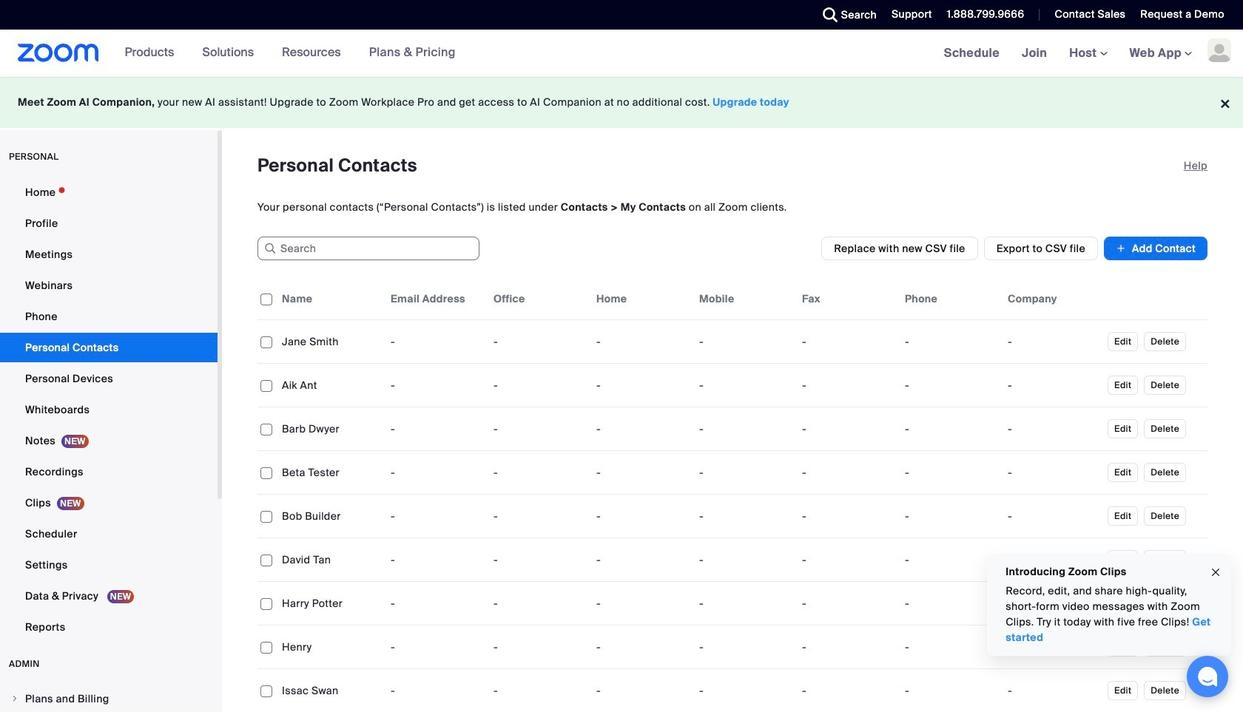 Task type: describe. For each thing, give the bounding box(es) containing it.
right image
[[10, 695, 19, 704]]

profile picture image
[[1208, 38, 1231, 62]]

add image
[[1116, 241, 1126, 256]]

close image
[[1210, 564, 1222, 581]]

zoom logo image
[[18, 44, 99, 62]]

open chat image
[[1197, 667, 1218, 688]]

personal menu menu
[[0, 178, 218, 644]]



Task type: locate. For each thing, give the bounding box(es) containing it.
footer
[[0, 77, 1243, 128]]

cell
[[693, 327, 796, 357], [796, 327, 899, 357], [899, 327, 1002, 357], [1002, 327, 1105, 357], [693, 371, 796, 400], [796, 371, 899, 400], [899, 371, 1002, 400], [1002, 371, 1105, 400], [693, 414, 796, 444], [796, 414, 899, 444], [899, 414, 1002, 444], [1002, 414, 1105, 444], [693, 458, 796, 488], [796, 458, 899, 488], [899, 458, 1002, 488], [1002, 458, 1105, 488], [693, 502, 796, 531], [796, 502, 899, 531], [899, 502, 1002, 531], [1002, 502, 1105, 531], [693, 545, 796, 575], [796, 545, 899, 575], [899, 545, 1002, 575], [1002, 545, 1105, 575], [693, 589, 796, 619], [796, 589, 899, 619], [899, 589, 1002, 619], [1002, 589, 1105, 619], [693, 633, 796, 662], [796, 633, 899, 662], [899, 633, 1002, 662], [1002, 633, 1105, 662]]

banner
[[0, 30, 1243, 78]]

product information navigation
[[99, 30, 467, 77]]

meetings navigation
[[933, 30, 1243, 78]]

menu item
[[0, 685, 218, 713]]

application
[[258, 278, 1208, 713]]

Search Contacts Input text field
[[258, 237, 480, 260]]



Task type: vqa. For each thing, say whether or not it's contained in the screenshot.
Personal within 'link'
no



